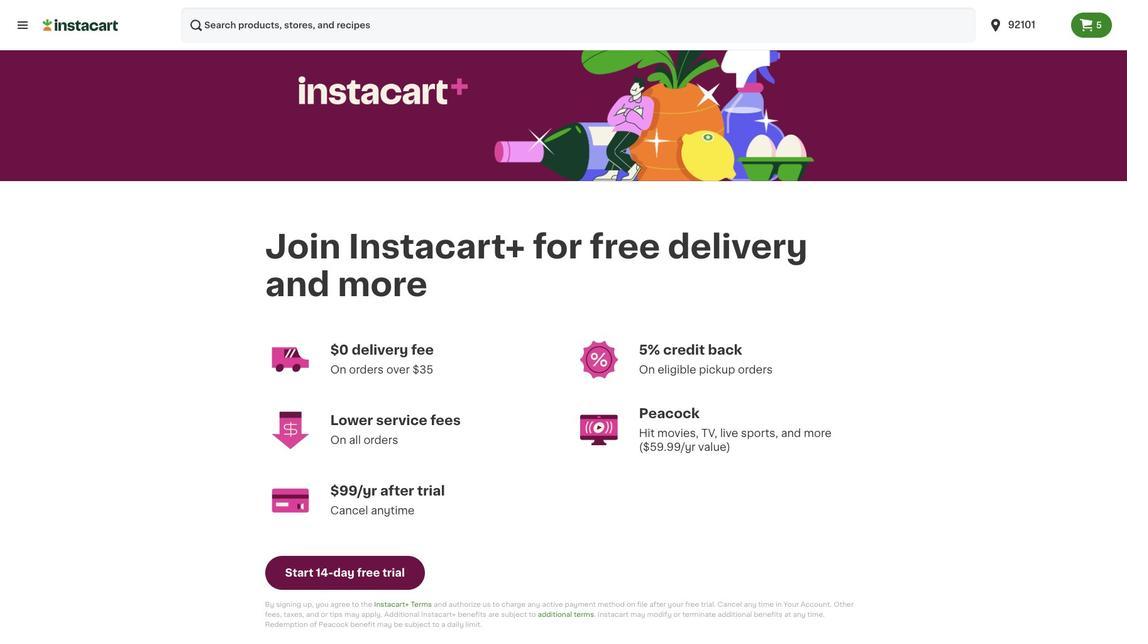 Task type: vqa. For each thing, say whether or not it's contained in the screenshot.
show
no



Task type: locate. For each thing, give the bounding box(es) containing it.
0 horizontal spatial subject
[[405, 621, 431, 628]]

any left time
[[744, 601, 757, 608]]

movies,
[[658, 428, 699, 438]]

1 vertical spatial subject
[[405, 621, 431, 628]]

orders down lower service fees
[[364, 435, 399, 445]]

2 vertical spatial instacart+
[[421, 611, 456, 618]]

92101 button
[[981, 8, 1072, 43], [989, 8, 1064, 43]]

1 horizontal spatial peacock
[[639, 407, 700, 420]]

day
[[334, 568, 355, 578]]

delivery
[[668, 231, 808, 263], [352, 343, 408, 356]]

tv,
[[702, 428, 718, 438]]

additional
[[538, 611, 573, 618], [718, 611, 753, 618]]

trial
[[418, 484, 445, 497], [383, 568, 405, 578]]

5% credit back
[[639, 343, 743, 356]]

1 horizontal spatial free
[[590, 231, 661, 263]]

0 horizontal spatial more
[[338, 269, 428, 301]]

1 horizontal spatial subject
[[501, 611, 527, 618]]

terminate
[[683, 611, 716, 618]]

and inside join instacart+ for free delivery and more
[[265, 269, 330, 301]]

credit
[[664, 343, 705, 356]]

1 or from the left
[[321, 611, 328, 618]]

0 vertical spatial cancel
[[331, 506, 368, 516]]

1 horizontal spatial delivery
[[668, 231, 808, 263]]

after
[[380, 484, 414, 497], [650, 601, 667, 608]]

in
[[776, 601, 782, 608]]

2 horizontal spatial free
[[686, 601, 700, 608]]

subject inside and authorize us to charge any active payment method on file after your free trial. cancel any time in your account. other fees, taxes, and or tips may apply. additional instacart+ benefits are subject to
[[501, 611, 527, 618]]

and
[[265, 269, 330, 301], [782, 428, 802, 438], [434, 601, 447, 608], [306, 611, 319, 618]]

free for delivery
[[590, 231, 661, 263]]

1 horizontal spatial additional
[[718, 611, 753, 618]]

benefits
[[458, 611, 487, 618], [754, 611, 783, 618]]

peacock
[[639, 407, 700, 420], [319, 621, 349, 628]]

or down you
[[321, 611, 328, 618]]

more inside the hit movies, tv, live sports, and more ($59.99/yr value)
[[804, 428, 832, 438]]

.
[[594, 611, 596, 618]]

sports,
[[741, 428, 779, 438]]

1 horizontal spatial more
[[804, 428, 832, 438]]

benefits down time
[[754, 611, 783, 618]]

on down 5%
[[639, 365, 655, 375]]

peacock up movies,
[[639, 407, 700, 420]]

1 horizontal spatial or
[[674, 611, 681, 618]]

value)
[[699, 442, 731, 452]]

start 14-day free trial button
[[265, 556, 425, 590]]

on
[[331, 365, 347, 375], [639, 365, 655, 375], [331, 435, 347, 445]]

0 horizontal spatial may
[[345, 611, 360, 618]]

on down $0
[[331, 365, 347, 375]]

free inside and authorize us to charge any active payment method on file after your free trial. cancel any time in your account. other fees, taxes, and or tips may apply. additional instacart+ benefits are subject to
[[686, 601, 700, 608]]

1 horizontal spatial after
[[650, 601, 667, 608]]

2 vertical spatial free
[[686, 601, 700, 608]]

may inside redemption of peacock benefit may be subject to a daily limit.
[[377, 621, 392, 628]]

after up anytime
[[380, 484, 414, 497]]

may down by signing up, you agree to the instacart+ terms
[[345, 611, 360, 618]]

1 vertical spatial peacock
[[319, 621, 349, 628]]

2 additional from the left
[[718, 611, 753, 618]]

delivery inside join instacart+ for free delivery and more
[[668, 231, 808, 263]]

subject down charge
[[501, 611, 527, 618]]

1 vertical spatial after
[[650, 601, 667, 608]]

instacart+
[[349, 231, 526, 263], [374, 601, 409, 608], [421, 611, 456, 618]]

0 horizontal spatial any
[[528, 601, 541, 608]]

0 vertical spatial subject
[[501, 611, 527, 618]]

cancel down $99/yr
[[331, 506, 368, 516]]

0 horizontal spatial benefits
[[458, 611, 487, 618]]

2 horizontal spatial any
[[793, 611, 806, 618]]

you
[[316, 601, 329, 608]]

None search field
[[181, 8, 976, 43]]

may
[[345, 611, 360, 618], [631, 611, 646, 618], [377, 621, 392, 628]]

1 vertical spatial more
[[804, 428, 832, 438]]

free inside join instacart+ for free delivery and more
[[590, 231, 661, 263]]

and right sports,
[[782, 428, 802, 438]]

1 vertical spatial delivery
[[352, 343, 408, 356]]

on for $0 delivery fee
[[331, 365, 347, 375]]

2 benefits from the left
[[754, 611, 783, 618]]

0 horizontal spatial delivery
[[352, 343, 408, 356]]

subject
[[501, 611, 527, 618], [405, 621, 431, 628]]

hit
[[639, 428, 655, 438]]

any left "active"
[[528, 601, 541, 608]]

0 horizontal spatial free
[[357, 568, 380, 578]]

cancel right trial.
[[718, 601, 743, 608]]

0 horizontal spatial or
[[321, 611, 328, 618]]

may left be
[[377, 621, 392, 628]]

$99/yr after trial
[[331, 484, 445, 497]]

1 benefits from the left
[[458, 611, 487, 618]]

pickup
[[699, 365, 736, 375]]

0 horizontal spatial peacock
[[319, 621, 349, 628]]

benefits up limit.
[[458, 611, 487, 618]]

more
[[338, 269, 428, 301], [804, 428, 832, 438]]

free inside button
[[357, 568, 380, 578]]

0 horizontal spatial additional
[[538, 611, 573, 618]]

2 or from the left
[[674, 611, 681, 618]]

peacock down tips at the left
[[319, 621, 349, 628]]

0 vertical spatial peacock
[[639, 407, 700, 420]]

your
[[784, 601, 799, 608]]

1 horizontal spatial cancel
[[718, 601, 743, 608]]

1 vertical spatial instacart+
[[374, 601, 409, 608]]

to left "a"
[[433, 621, 440, 628]]

may down file
[[631, 611, 646, 618]]

additional down "active"
[[538, 611, 573, 618]]

charge
[[502, 601, 526, 608]]

are
[[489, 611, 500, 618]]

0 horizontal spatial trial
[[383, 568, 405, 578]]

and authorize us to charge any active payment method on file after your free trial. cancel any time in your account. other fees, taxes, and or tips may apply. additional instacart+ benefits are subject to
[[265, 601, 856, 618]]

and down join
[[265, 269, 330, 301]]

after up modify
[[650, 601, 667, 608]]

or down the your
[[674, 611, 681, 618]]

more inside join instacart+ for free delivery and more
[[338, 269, 428, 301]]

0 vertical spatial after
[[380, 484, 414, 497]]

5%
[[639, 343, 661, 356]]

or
[[321, 611, 328, 618], [674, 611, 681, 618]]

be
[[394, 621, 403, 628]]

and inside the hit movies, tv, live sports, and more ($59.99/yr value)
[[782, 428, 802, 438]]

cancel
[[331, 506, 368, 516], [718, 601, 743, 608]]

0 vertical spatial free
[[590, 231, 661, 263]]

1 vertical spatial free
[[357, 568, 380, 578]]

may for redemption of peacock benefit may be subject to a daily limit.
[[377, 621, 392, 628]]

trial.
[[701, 601, 716, 608]]

limit.
[[466, 621, 483, 628]]

orders
[[349, 365, 384, 375], [739, 365, 773, 375], [364, 435, 399, 445]]

may inside and authorize us to charge any active payment method on file after your free trial. cancel any time in your account. other fees, taxes, and or tips may apply. additional instacart+ benefits are subject to
[[345, 611, 360, 618]]

free
[[590, 231, 661, 263], [357, 568, 380, 578], [686, 601, 700, 608]]

0 vertical spatial more
[[338, 269, 428, 301]]

additional right terminate
[[718, 611, 753, 618]]

1 92101 button from the left
[[981, 8, 1072, 43]]

modify
[[648, 611, 672, 618]]

up,
[[303, 601, 314, 608]]

instacart+ inside and authorize us to charge any active payment method on file after your free trial. cancel any time in your account. other fees, taxes, and or tips may apply. additional instacart+ benefits are subject to
[[421, 611, 456, 618]]

to
[[352, 601, 359, 608], [493, 601, 500, 608], [529, 611, 536, 618], [433, 621, 440, 628]]

subject down the 'additional'
[[405, 621, 431, 628]]

on left all
[[331, 435, 347, 445]]

hit movies, tv, live sports, and more ($59.99/yr value)
[[639, 428, 835, 452]]

start 14-day free trial
[[285, 568, 405, 578]]

and up "of"
[[306, 611, 319, 618]]

account.
[[801, 601, 833, 608]]

1 horizontal spatial may
[[377, 621, 392, 628]]

1 vertical spatial trial
[[383, 568, 405, 578]]

at
[[785, 611, 792, 618]]

1 horizontal spatial any
[[744, 601, 757, 608]]

join instacart+ for free delivery and more
[[265, 231, 816, 301]]

($59.99/yr
[[639, 442, 696, 452]]

instacart+ terms link
[[374, 601, 432, 608]]

on all orders
[[331, 435, 399, 445]]

apply.
[[362, 611, 383, 618]]

any right at
[[793, 611, 806, 618]]

2 horizontal spatial may
[[631, 611, 646, 618]]

0 vertical spatial delivery
[[668, 231, 808, 263]]

1 horizontal spatial trial
[[418, 484, 445, 497]]

14-
[[316, 568, 334, 578]]

benefits inside and authorize us to charge any active payment method on file after your free trial. cancel any time in your account. other fees, taxes, and or tips may apply. additional instacart+ benefits are subject to
[[458, 611, 487, 618]]

lower
[[331, 414, 373, 427]]

1 horizontal spatial benefits
[[754, 611, 783, 618]]

1 vertical spatial cancel
[[718, 601, 743, 608]]

over
[[387, 365, 410, 375]]

file
[[638, 601, 648, 608]]

0 vertical spatial instacart+
[[349, 231, 526, 263]]

free for trial
[[357, 568, 380, 578]]

eligible
[[658, 365, 697, 375]]

0 vertical spatial trial
[[418, 484, 445, 497]]



Task type: describe. For each thing, give the bounding box(es) containing it.
1 additional from the left
[[538, 611, 573, 618]]

signing
[[276, 601, 302, 608]]

your
[[668, 601, 684, 608]]

authorize
[[449, 601, 481, 608]]

fees,
[[265, 611, 282, 618]]

payment
[[565, 601, 596, 608]]

92101
[[1009, 20, 1036, 30]]

cancel anytime
[[331, 506, 415, 516]]

$99/yr
[[331, 484, 377, 497]]

of
[[310, 621, 317, 628]]

$0 delivery fee
[[331, 343, 434, 356]]

0 horizontal spatial after
[[380, 484, 414, 497]]

2 92101 button from the left
[[989, 8, 1064, 43]]

terms
[[411, 601, 432, 608]]

$35
[[413, 365, 434, 375]]

instacart logo image
[[43, 18, 118, 33]]

for
[[533, 231, 583, 263]]

more for join instacart+ for free delivery and more
[[338, 269, 428, 301]]

on orders over $35
[[331, 365, 434, 375]]

lower service fees
[[331, 414, 461, 427]]

instacart plus image
[[299, 76, 468, 105]]

0 horizontal spatial cancel
[[331, 506, 368, 516]]

taxes,
[[284, 611, 304, 618]]

benefit
[[351, 621, 375, 628]]

join
[[265, 231, 341, 263]]

peacock inside redemption of peacock benefit may be subject to a daily limit.
[[319, 621, 349, 628]]

agree
[[331, 601, 350, 608]]

or inside and authorize us to charge any active payment method on file after your free trial. cancel any time in your account. other fees, taxes, and or tips may apply. additional instacart+ benefits are subject to
[[321, 611, 328, 618]]

tips
[[330, 611, 343, 618]]

after inside and authorize us to charge any active payment method on file after your free trial. cancel any time in your account. other fees, taxes, and or tips may apply. additional instacart+ benefits are subject to
[[650, 601, 667, 608]]

to right 'us'
[[493, 601, 500, 608]]

instacart+ inside join instacart+ for free delivery and more
[[349, 231, 526, 263]]

back
[[708, 343, 743, 356]]

more for hit movies, tv, live sports, and more ($59.99/yr value)
[[804, 428, 832, 438]]

cancel inside and authorize us to charge any active payment method on file after your free trial. cancel any time in your account. other fees, taxes, and or tips may apply. additional instacart+ benefits are subject to
[[718, 601, 743, 608]]

additional terms . instacart may modify or terminate additional benefits at any time.
[[538, 611, 825, 618]]

$0
[[331, 343, 349, 356]]

to left the
[[352, 601, 359, 608]]

method
[[598, 601, 625, 608]]

active
[[542, 601, 563, 608]]

orders down $0 delivery fee on the bottom left of the page
[[349, 365, 384, 375]]

on for 5% credit back
[[639, 365, 655, 375]]

by signing up, you agree to the instacart+ terms
[[265, 601, 432, 608]]

redemption of peacock benefit may be subject to a daily limit.
[[265, 611, 827, 628]]

daily
[[447, 621, 464, 628]]

to left additional terms link
[[529, 611, 536, 618]]

on
[[627, 601, 636, 608]]

orders down back
[[739, 365, 773, 375]]

fees
[[431, 414, 461, 427]]

a
[[442, 621, 446, 628]]

service
[[376, 414, 428, 427]]

live
[[721, 428, 739, 438]]

anytime
[[371, 506, 415, 516]]

other
[[834, 601, 854, 608]]

time
[[759, 601, 774, 608]]

start
[[285, 568, 314, 578]]

on eligible pickup orders
[[639, 365, 773, 375]]

trial inside button
[[383, 568, 405, 578]]

and right "terms"
[[434, 601, 447, 608]]

additional terms link
[[538, 611, 594, 618]]

redemption
[[265, 621, 308, 628]]

terms
[[574, 611, 594, 618]]

additional
[[385, 611, 420, 618]]

5 button
[[1072, 13, 1113, 38]]

to inside redemption of peacock benefit may be subject to a daily limit.
[[433, 621, 440, 628]]

fee
[[412, 343, 434, 356]]

on for lower service fees
[[331, 435, 347, 445]]

time.
[[808, 611, 825, 618]]

Search field
[[181, 8, 976, 43]]

us
[[483, 601, 491, 608]]

all
[[349, 435, 361, 445]]

by
[[265, 601, 274, 608]]

instacart
[[598, 611, 629, 618]]

subject inside redemption of peacock benefit may be subject to a daily limit.
[[405, 621, 431, 628]]

5
[[1097, 21, 1103, 30]]

the
[[361, 601, 373, 608]]

may for additional terms . instacart may modify or terminate additional benefits at any time.
[[631, 611, 646, 618]]



